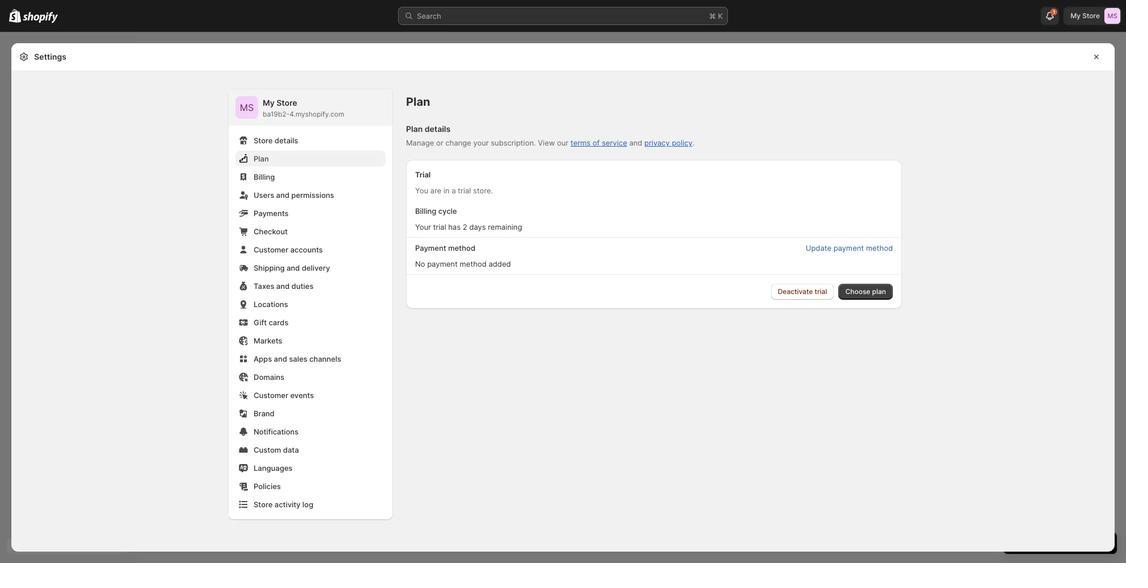 Task type: vqa. For each thing, say whether or not it's contained in the screenshot.
Billing inside the Shop settings menu element
yes



Task type: describe. For each thing, give the bounding box(es) containing it.
customer accounts
[[254, 245, 323, 254]]

billing cycle
[[415, 206, 457, 216]]

custom
[[254, 445, 281, 454]]

store.
[[473, 186, 493, 195]]

store down ba19b2-
[[254, 136, 273, 145]]

custom data
[[254, 445, 299, 454]]

k
[[718, 11, 723, 20]]

no payment method added
[[415, 259, 511, 268]]

plan details manage or change your subscription. view our terms of service and privacy policy .
[[406, 124, 694, 147]]

plan inside plan link
[[254, 154, 269, 163]]

policies link
[[235, 478, 386, 494]]

in
[[444, 186, 450, 195]]

domains
[[254, 373, 284, 382]]

0 vertical spatial plan
[[406, 95, 430, 109]]

privacy policy link
[[644, 138, 692, 147]]

⌘
[[709, 11, 716, 20]]

locations
[[254, 300, 288, 309]]

customer for customer accounts
[[254, 245, 288, 254]]

subscription.
[[491, 138, 536, 147]]

⌘ k
[[709, 11, 723, 20]]

accounts
[[290, 245, 323, 254]]

locations link
[[235, 296, 386, 312]]

added
[[489, 259, 511, 268]]

taxes and duties link
[[235, 278, 386, 294]]

2
[[463, 222, 467, 231]]

view
[[538, 138, 555, 147]]

details for store
[[275, 136, 298, 145]]

our
[[557, 138, 569, 147]]

method for update payment method
[[866, 243, 893, 253]]

customer for customer events
[[254, 391, 288, 400]]

checkout
[[254, 227, 288, 236]]

your trial has 2 days remaining
[[415, 222, 522, 231]]

apps
[[254, 354, 272, 363]]

my store
[[1071, 11, 1100, 20]]

sales
[[289, 354, 307, 363]]

billing for billing
[[254, 172, 275, 181]]

gift cards
[[254, 318, 288, 327]]

policies
[[254, 482, 281, 491]]

plan
[[872, 287, 886, 296]]

customer events
[[254, 391, 314, 400]]

payment
[[415, 243, 446, 253]]

domains link
[[235, 369, 386, 385]]

markets link
[[235, 333, 386, 349]]

permissions
[[291, 191, 334, 200]]

you are in a trial store.
[[415, 186, 493, 195]]

markets
[[254, 336, 282, 345]]

data
[[283, 445, 299, 454]]

manage
[[406, 138, 434, 147]]

my for my store
[[1071, 11, 1081, 20]]

policy
[[672, 138, 692, 147]]

activity
[[275, 500, 301, 509]]

terms of service link
[[571, 138, 627, 147]]

or
[[436, 138, 443, 147]]

update payment method
[[806, 243, 893, 253]]

shop settings menu element
[[229, 89, 392, 519]]

ba19b2-
[[263, 110, 290, 118]]

cards
[[269, 318, 288, 327]]

are
[[430, 186, 441, 195]]

shipping and delivery link
[[235, 260, 386, 276]]

terms
[[571, 138, 591, 147]]

ms button
[[235, 96, 258, 119]]

delivery
[[302, 263, 330, 272]]

details for plan
[[425, 124, 451, 134]]

languages link
[[235, 460, 386, 476]]

1
[[1053, 9, 1055, 15]]

search
[[417, 11, 441, 20]]

settings
[[34, 52, 66, 61]]

store down policies
[[254, 500, 273, 509]]

channels
[[309, 354, 341, 363]]

store details
[[254, 136, 298, 145]]

plan inside plan details manage or change your subscription. view our terms of service and privacy policy .
[[406, 124, 423, 134]]

events
[[290, 391, 314, 400]]



Task type: locate. For each thing, give the bounding box(es) containing it.
trial right the deactivate
[[815, 287, 827, 296]]

service
[[602, 138, 627, 147]]

customer down checkout
[[254, 245, 288, 254]]

dialog
[[1119, 43, 1126, 552]]

store details link
[[235, 133, 386, 148]]

store
[[1082, 11, 1100, 20], [277, 98, 297, 107], [254, 136, 273, 145], [254, 500, 273, 509]]

details up or
[[425, 124, 451, 134]]

1 horizontal spatial trial
[[458, 186, 471, 195]]

trial left has on the left of page
[[433, 222, 446, 231]]

payment right update on the top right of the page
[[834, 243, 864, 253]]

0 horizontal spatial my
[[263, 98, 275, 107]]

notifications link
[[235, 424, 386, 440]]

apps and sales channels link
[[235, 351, 386, 367]]

payment method
[[415, 243, 475, 253]]

store up ba19b2-
[[277, 98, 297, 107]]

and right the taxes
[[276, 282, 290, 291]]

billing up your
[[415, 206, 436, 216]]

shipping and delivery
[[254, 263, 330, 272]]

1 vertical spatial plan
[[406, 124, 423, 134]]

update
[[806, 243, 832, 253]]

trial for your
[[433, 222, 446, 231]]

deactivate trial
[[778, 287, 827, 296]]

payments
[[254, 209, 289, 218]]

1 vertical spatial billing
[[415, 206, 436, 216]]

billing
[[254, 172, 275, 181], [415, 206, 436, 216]]

and for delivery
[[287, 263, 300, 272]]

users and permissions
[[254, 191, 334, 200]]

users
[[254, 191, 274, 200]]

0 vertical spatial my
[[1071, 11, 1081, 20]]

languages
[[254, 464, 293, 473]]

0 vertical spatial details
[[425, 124, 451, 134]]

1 vertical spatial trial
[[433, 222, 446, 231]]

and for duties
[[276, 282, 290, 291]]

.
[[692, 138, 694, 147]]

billing up "users"
[[254, 172, 275, 181]]

choose plan link
[[839, 284, 893, 300]]

1 vertical spatial details
[[275, 136, 298, 145]]

log
[[302, 500, 313, 509]]

your
[[473, 138, 489, 147]]

1 customer from the top
[[254, 245, 288, 254]]

4.myshopify.com
[[290, 110, 344, 118]]

1 vertical spatial my
[[263, 98, 275, 107]]

apps and sales channels
[[254, 354, 341, 363]]

deactivate
[[778, 287, 813, 296]]

customer accounts link
[[235, 242, 386, 258]]

1 vertical spatial customer
[[254, 391, 288, 400]]

trial right a
[[458, 186, 471, 195]]

cycle
[[438, 206, 457, 216]]

customer down domains
[[254, 391, 288, 400]]

and
[[629, 138, 642, 147], [276, 191, 289, 200], [287, 263, 300, 272], [276, 282, 290, 291], [274, 354, 287, 363]]

trial
[[415, 170, 431, 179]]

you
[[415, 186, 428, 195]]

your
[[415, 222, 431, 231]]

1 horizontal spatial shopify image
[[23, 12, 58, 23]]

change
[[445, 138, 471, 147]]

my right 1
[[1071, 11, 1081, 20]]

my store image
[[1105, 8, 1120, 24]]

and right apps
[[274, 354, 287, 363]]

deactivate trial button
[[771, 284, 834, 300]]

brand
[[254, 409, 275, 418]]

billing link
[[235, 169, 386, 185]]

1 vertical spatial payment
[[427, 259, 458, 268]]

my for my store ba19b2-4.myshopify.com
[[263, 98, 275, 107]]

taxes and duties
[[254, 282, 313, 291]]

2 vertical spatial trial
[[815, 287, 827, 296]]

2 vertical spatial plan
[[254, 154, 269, 163]]

shopify image
[[9, 9, 21, 23], [23, 12, 58, 23]]

choose
[[845, 287, 870, 296]]

days
[[469, 222, 486, 231]]

1 horizontal spatial billing
[[415, 206, 436, 216]]

customer
[[254, 245, 288, 254], [254, 391, 288, 400]]

payment down payment method
[[427, 259, 458, 268]]

duties
[[292, 282, 313, 291]]

my inside my store ba19b2-4.myshopify.com
[[263, 98, 275, 107]]

remaining
[[488, 222, 522, 231]]

my
[[1071, 11, 1081, 20], [263, 98, 275, 107]]

no
[[415, 259, 425, 268]]

my up ba19b2-
[[263, 98, 275, 107]]

details inside shop settings menu element
[[275, 136, 298, 145]]

of
[[593, 138, 600, 147]]

billing inside billing link
[[254, 172, 275, 181]]

a
[[452, 186, 456, 195]]

customer events link
[[235, 387, 386, 403]]

and right "users"
[[276, 191, 289, 200]]

plan link
[[235, 151, 386, 167]]

settings dialog
[[11, 43, 1115, 553]]

details inside plan details manage or change your subscription. view our terms of service and privacy policy .
[[425, 124, 451, 134]]

method up plan
[[866, 243, 893, 253]]

payment for update
[[834, 243, 864, 253]]

store inside my store ba19b2-4.myshopify.com
[[277, 98, 297, 107]]

store activity log link
[[235, 497, 386, 512]]

0 horizontal spatial payment
[[427, 259, 458, 268]]

shipping
[[254, 263, 285, 272]]

choose plan
[[845, 287, 886, 296]]

payment for no
[[427, 259, 458, 268]]

trial
[[458, 186, 471, 195], [433, 222, 446, 231], [815, 287, 827, 296]]

custom data link
[[235, 442, 386, 458]]

method left added
[[460, 259, 487, 268]]

1 horizontal spatial payment
[[834, 243, 864, 253]]

plan
[[406, 95, 430, 109], [406, 124, 423, 134], [254, 154, 269, 163]]

and down customer accounts
[[287, 263, 300, 272]]

0 horizontal spatial shopify image
[[9, 9, 21, 23]]

notifications
[[254, 427, 299, 436]]

and right service
[[629, 138, 642, 147]]

store activity log
[[254, 500, 313, 509]]

method for no payment method added
[[460, 259, 487, 268]]

and for permissions
[[276, 191, 289, 200]]

payments link
[[235, 205, 386, 221]]

billing for billing cycle
[[415, 206, 436, 216]]

1 horizontal spatial details
[[425, 124, 451, 134]]

trial inside button
[[815, 287, 827, 296]]

my store ba19b2-4.myshopify.com
[[263, 98, 344, 118]]

0 vertical spatial payment
[[834, 243, 864, 253]]

has
[[448, 222, 461, 231]]

1 horizontal spatial my
[[1071, 11, 1081, 20]]

details down ba19b2-
[[275, 136, 298, 145]]

0 horizontal spatial trial
[[433, 222, 446, 231]]

0 horizontal spatial details
[[275, 136, 298, 145]]

store left my store image
[[1082, 11, 1100, 20]]

checkout link
[[235, 224, 386, 239]]

method up no payment method added
[[448, 243, 475, 253]]

my store image
[[235, 96, 258, 119]]

trial for deactivate
[[815, 287, 827, 296]]

0 vertical spatial trial
[[458, 186, 471, 195]]

users and permissions link
[[235, 187, 386, 203]]

and for sales
[[274, 354, 287, 363]]

0 vertical spatial customer
[[254, 245, 288, 254]]

gift cards link
[[235, 315, 386, 330]]

details
[[425, 124, 451, 134], [275, 136, 298, 145]]

2 customer from the top
[[254, 391, 288, 400]]

1 button
[[1041, 7, 1059, 25]]

brand link
[[235, 406, 386, 421]]

0 horizontal spatial billing
[[254, 172, 275, 181]]

0 vertical spatial billing
[[254, 172, 275, 181]]

and inside plan details manage or change your subscription. view our terms of service and privacy policy .
[[629, 138, 642, 147]]

2 horizontal spatial trial
[[815, 287, 827, 296]]



